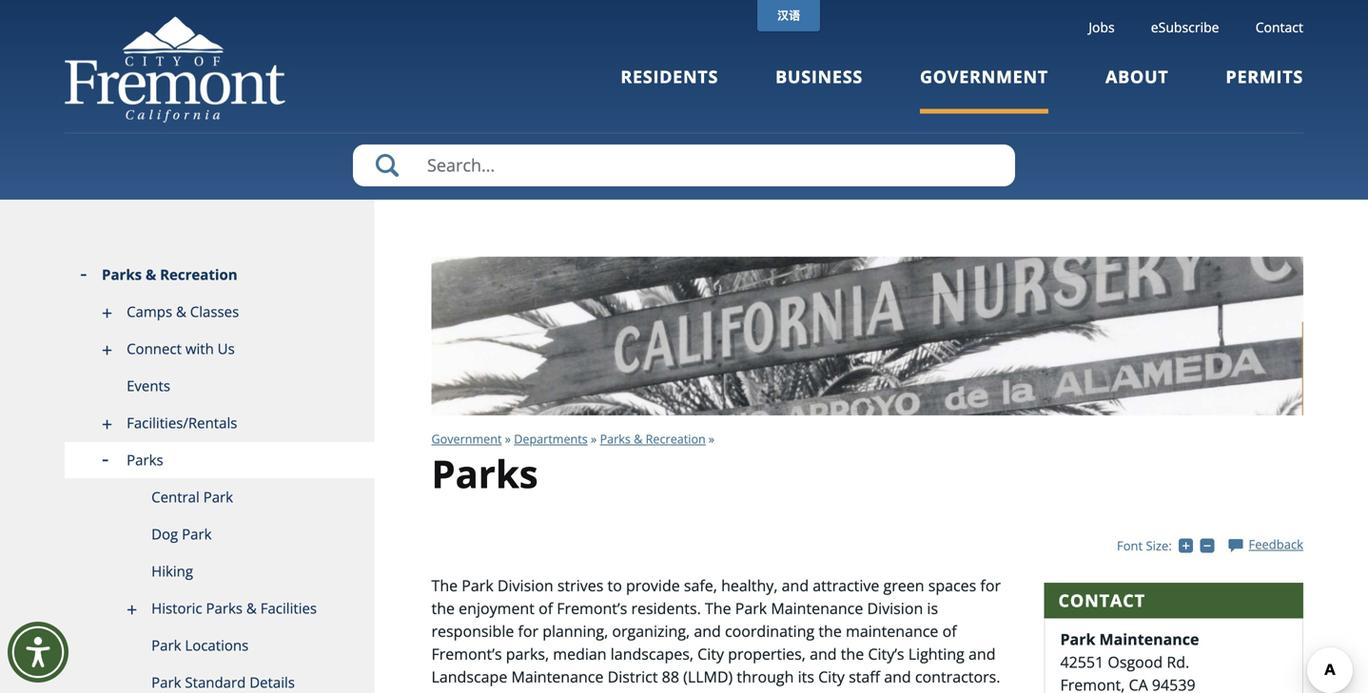 Task type: describe. For each thing, give the bounding box(es) containing it.
esubscribe
[[1152, 18, 1220, 36]]

2 » from the left
[[591, 431, 597, 447]]

historic parks & facilities link
[[65, 591, 375, 628]]

healthy,
[[722, 576, 778, 596]]

historic parks & facilities
[[151, 599, 317, 619]]

central park link
[[65, 480, 375, 517]]

through
[[737, 667, 794, 688]]

parks,
[[506, 644, 549, 665]]

rd.
[[1167, 653, 1190, 673]]

1 horizontal spatial for
[[981, 576, 1001, 596]]

2 vertical spatial the
[[841, 644, 865, 665]]

parks up central
[[127, 451, 163, 470]]

1 vertical spatial the
[[819, 622, 842, 642]]

about link
[[1106, 65, 1169, 114]]

park left standard at bottom
[[151, 674, 181, 693]]

government for government » departments » parks & recreation parks
[[432, 431, 502, 447]]

& right camps on the left top
[[176, 302, 187, 322]]

median
[[553, 644, 607, 665]]

hiking
[[151, 562, 193, 582]]

green
[[884, 576, 925, 596]]

parks right "departments"
[[600, 431, 631, 447]]

font
[[1118, 538, 1143, 555]]

font size:
[[1118, 538, 1173, 555]]

staff
[[849, 667, 881, 688]]

residents link
[[621, 65, 719, 114]]

residents.
[[632, 599, 701, 619]]

park up enjoyment
[[462, 576, 494, 596]]

maintenance inside park maintenance 42551 osgood rd.
[[1100, 630, 1200, 650]]

events
[[127, 376, 170, 396]]

0 horizontal spatial parks & recreation link
[[65, 257, 375, 294]]

business link
[[776, 65, 863, 114]]

and right healthy,
[[782, 576, 809, 596]]

business
[[776, 65, 863, 89]]

park right dog
[[182, 525, 212, 545]]

coordinating
[[725, 622, 815, 642]]

feedback
[[1249, 536, 1304, 553]]

park down parks link
[[203, 488, 233, 507]]

parks up camps on the left top
[[102, 265, 142, 285]]

0 vertical spatial maintenance
[[771, 599, 864, 619]]

feedback link
[[1229, 536, 1304, 553]]

us
[[218, 339, 235, 359]]

0 vertical spatial the
[[432, 599, 455, 619]]

and up its
[[810, 644, 837, 665]]

park locations
[[151, 636, 249, 656]]

district
[[608, 667, 658, 688]]

ca nursery (2) image
[[432, 257, 1304, 416]]

and up contractors.
[[969, 644, 996, 665]]

residents
[[621, 65, 719, 89]]

details
[[250, 674, 295, 693]]

parks down "departments"
[[432, 448, 538, 500]]

maintenance
[[846, 622, 939, 642]]

dog park link
[[65, 517, 375, 554]]

Search text field
[[353, 145, 1016, 187]]

classes
[[190, 302, 239, 322]]

& up camps on the left top
[[146, 265, 156, 285]]

organizing,
[[612, 622, 690, 642]]

city's
[[869, 644, 905, 665]]

1 vertical spatial division
[[868, 599, 924, 619]]

jobs link
[[1089, 18, 1115, 36]]

hiking link
[[65, 554, 375, 591]]

camps & classes link
[[65, 294, 375, 331]]

spaces
[[929, 576, 977, 596]]

0 horizontal spatial the
[[432, 576, 458, 596]]

responsible
[[432, 622, 514, 642]]

0 vertical spatial government link
[[921, 65, 1049, 114]]

central
[[151, 488, 200, 507]]

connect with us link
[[65, 331, 375, 368]]

-
[[1215, 537, 1219, 554]]

park down historic
[[151, 636, 181, 656]]

1 vertical spatial contact
[[1059, 590, 1146, 613]]

recreation inside government » departments » parks & recreation parks
[[646, 431, 706, 447]]

central park
[[151, 488, 233, 507]]

42551
[[1061, 653, 1104, 673]]

+
[[1194, 537, 1201, 554]]

parks link
[[65, 443, 375, 480]]

historic
[[151, 599, 202, 619]]

provide
[[626, 576, 680, 596]]



Task type: vqa. For each thing, say whether or not it's contained in the screenshot.
"youth" link
no



Task type: locate. For each thing, give the bounding box(es) containing it.
maintenance
[[771, 599, 864, 619], [1100, 630, 1200, 650], [512, 667, 604, 688]]

&
[[146, 265, 156, 285], [176, 302, 187, 322], [634, 431, 643, 447], [246, 599, 257, 619]]

about
[[1106, 65, 1169, 89]]

fremont's up landscape
[[432, 644, 502, 665]]

0 vertical spatial of
[[539, 599, 553, 619]]

0 horizontal spatial maintenance
[[512, 667, 604, 688]]

connect with us
[[127, 339, 235, 359]]

government » departments » parks & recreation parks
[[432, 431, 706, 500]]

- link
[[1201, 537, 1219, 554]]

for up parks,
[[518, 622, 539, 642]]

0 horizontal spatial of
[[539, 599, 553, 619]]

1 vertical spatial recreation
[[646, 431, 706, 447]]

strives
[[558, 576, 604, 596]]

park inside park maintenance 42551 osgood rd.
[[1061, 630, 1096, 650]]

park standard details link
[[65, 665, 375, 694]]

maintenance down median
[[512, 667, 604, 688]]

city
[[698, 644, 724, 665], [819, 667, 845, 688]]

0 vertical spatial division
[[498, 576, 554, 596]]

1 vertical spatial maintenance
[[1100, 630, 1200, 650]]

0 horizontal spatial »
[[505, 431, 511, 447]]

0 vertical spatial contact
[[1256, 18, 1304, 36]]

and
[[782, 576, 809, 596], [694, 622, 721, 642], [810, 644, 837, 665], [969, 644, 996, 665], [885, 667, 912, 688]]

and down "city's"
[[885, 667, 912, 688]]

fremont's down strives
[[557, 599, 628, 619]]

1 vertical spatial fremont's
[[432, 644, 502, 665]]

for right spaces at the right bottom of the page
[[981, 576, 1001, 596]]

maintenance up osgood
[[1100, 630, 1200, 650]]

camps
[[127, 302, 172, 322]]

1 horizontal spatial contact
[[1256, 18, 1304, 36]]

division up maintenance on the right bottom of the page
[[868, 599, 924, 619]]

& right "departments"
[[634, 431, 643, 447]]

permits
[[1227, 65, 1304, 89]]

0 vertical spatial recreation
[[160, 265, 238, 285]]

dog park
[[151, 525, 212, 545]]

city right its
[[819, 667, 845, 688]]

1 vertical spatial the
[[705, 599, 732, 619]]

park down healthy,
[[736, 599, 767, 619]]

for
[[981, 576, 1001, 596], [518, 622, 539, 642]]

2 horizontal spatial maintenance
[[1100, 630, 1200, 650]]

to
[[608, 576, 622, 596]]

the down safe,
[[705, 599, 732, 619]]

of up the lighting
[[943, 622, 957, 642]]

enjoyment
[[459, 599, 535, 619]]

government link
[[921, 65, 1049, 114], [432, 431, 502, 447]]

0 vertical spatial city
[[698, 644, 724, 665]]

1 horizontal spatial recreation
[[646, 431, 706, 447]]

the down attractive
[[819, 622, 842, 642]]

dog
[[151, 525, 178, 545]]

landscapes,
[[611, 644, 694, 665]]

fremont's
[[557, 599, 628, 619], [432, 644, 502, 665]]

+ link
[[1180, 537, 1201, 554]]

events link
[[65, 368, 375, 406]]

1 horizontal spatial government
[[921, 65, 1049, 89]]

safe,
[[684, 576, 718, 596]]

attractive
[[813, 576, 880, 596]]

its
[[798, 667, 815, 688]]

parks & recreation
[[102, 265, 238, 285]]

facilities
[[261, 599, 317, 619]]

departments
[[514, 431, 588, 447]]

park standard details
[[151, 674, 295, 693]]

0 horizontal spatial fremont's
[[432, 644, 502, 665]]

and up (llmd)
[[694, 622, 721, 642]]

0 horizontal spatial recreation
[[160, 265, 238, 285]]

»
[[505, 431, 511, 447], [591, 431, 597, 447]]

1 horizontal spatial city
[[819, 667, 845, 688]]

0 horizontal spatial city
[[698, 644, 724, 665]]

1 horizontal spatial government link
[[921, 65, 1049, 114]]

parks down hiking link at the bottom of page
[[206, 599, 243, 619]]

the park division strives to provide safe, healthy, and attractive green spaces for the enjoyment of fremont's residents. the park maintenance division is responsible for planning, organizing, and coordinating the maintenance of fremont's parks, median landscapes, city properties, and the city's lighting and landscape maintenance district 88 (llmd) through its city staff and contractors.
[[432, 576, 1001, 688]]

landscape
[[432, 667, 508, 688]]

facilities/rentals
[[127, 414, 237, 433]]

size:
[[1147, 538, 1173, 555]]

1 horizontal spatial »
[[591, 431, 597, 447]]

0 vertical spatial parks & recreation link
[[65, 257, 375, 294]]

camps & classes
[[127, 302, 239, 322]]

88
[[662, 667, 680, 688]]

& left "facilities"
[[246, 599, 257, 619]]

0 vertical spatial for
[[981, 576, 1001, 596]]

permits link
[[1227, 65, 1304, 114]]

0 vertical spatial fremont's
[[557, 599, 628, 619]]

contact up permits
[[1256, 18, 1304, 36]]

esubscribe link
[[1152, 18, 1220, 36]]

font size: link
[[1118, 538, 1173, 555]]

jobs
[[1089, 18, 1115, 36]]

1 vertical spatial city
[[819, 667, 845, 688]]

standard
[[185, 674, 246, 693]]

0 horizontal spatial government link
[[432, 431, 502, 447]]

& inside 'link'
[[246, 599, 257, 619]]

division up enjoyment
[[498, 576, 554, 596]]

1 horizontal spatial of
[[943, 622, 957, 642]]

parks & recreation link
[[65, 257, 375, 294], [600, 431, 706, 447]]

properties,
[[728, 644, 806, 665]]

1 vertical spatial for
[[518, 622, 539, 642]]

recreation
[[160, 265, 238, 285], [646, 431, 706, 447]]

the
[[432, 576, 458, 596], [705, 599, 732, 619]]

the up staff
[[841, 644, 865, 665]]

1 horizontal spatial maintenance
[[771, 599, 864, 619]]

1 vertical spatial government
[[432, 431, 502, 447]]

parks inside 'link'
[[206, 599, 243, 619]]

» left "departments"
[[505, 431, 511, 447]]

lighting
[[909, 644, 965, 665]]

1 horizontal spatial the
[[705, 599, 732, 619]]

contractors.
[[916, 667, 1001, 688]]

1 vertical spatial parks & recreation link
[[600, 431, 706, 447]]

facilities/rentals link
[[65, 406, 375, 443]]

government inside government » departments » parks & recreation parks
[[432, 431, 502, 447]]

osgood
[[1108, 653, 1163, 673]]

1 » from the left
[[505, 431, 511, 447]]

contact up park maintenance 42551 osgood rd.
[[1059, 590, 1146, 613]]

1 horizontal spatial parks & recreation link
[[600, 431, 706, 447]]

0 horizontal spatial government
[[432, 431, 502, 447]]

0 horizontal spatial division
[[498, 576, 554, 596]]

departments link
[[514, 431, 588, 447]]

parks
[[102, 265, 142, 285], [600, 431, 631, 447], [432, 448, 538, 500], [127, 451, 163, 470], [206, 599, 243, 619]]

1 horizontal spatial division
[[868, 599, 924, 619]]

city up (llmd)
[[698, 644, 724, 665]]

1 vertical spatial of
[[943, 622, 957, 642]]

park up 42551
[[1061, 630, 1096, 650]]

0 vertical spatial the
[[432, 576, 458, 596]]

0 horizontal spatial contact
[[1059, 590, 1146, 613]]

contact
[[1256, 18, 1304, 36], [1059, 590, 1146, 613]]

government for government
[[921, 65, 1049, 89]]

planning,
[[543, 622, 609, 642]]

» right "departments"
[[591, 431, 597, 447]]

0 vertical spatial government
[[921, 65, 1049, 89]]

1 vertical spatial government link
[[432, 431, 502, 447]]

of up the planning, in the left bottom of the page
[[539, 599, 553, 619]]

2 vertical spatial maintenance
[[512, 667, 604, 688]]

1 horizontal spatial fremont's
[[557, 599, 628, 619]]

locations
[[185, 636, 249, 656]]

park locations link
[[65, 628, 375, 665]]

maintenance down attractive
[[771, 599, 864, 619]]

the up responsible
[[432, 576, 458, 596]]

(llmd)
[[684, 667, 733, 688]]

contact link
[[1256, 18, 1304, 36]]

0 horizontal spatial for
[[518, 622, 539, 642]]

with
[[185, 339, 214, 359]]

& inside government » departments » parks & recreation parks
[[634, 431, 643, 447]]

is
[[928, 599, 939, 619]]

park maintenance 42551 osgood rd.
[[1061, 630, 1200, 673]]

the up responsible
[[432, 599, 455, 619]]

government
[[921, 65, 1049, 89], [432, 431, 502, 447]]

connect
[[127, 339, 182, 359]]



